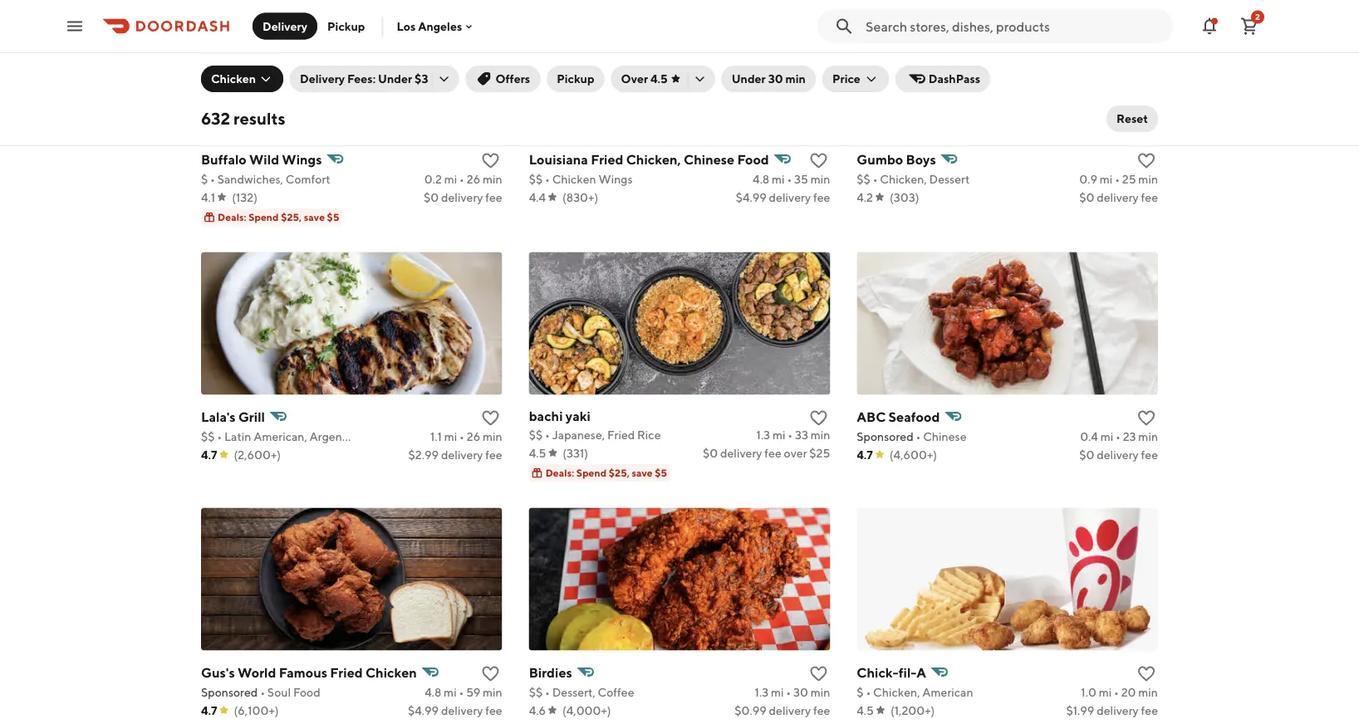 Task type: locate. For each thing, give the bounding box(es) containing it.
over 4.5 button
[[611, 66, 715, 92]]

$25,
[[281, 212, 302, 223], [609, 468, 630, 479]]

fee
[[485, 190, 502, 204], [813, 190, 830, 204], [1141, 190, 1158, 204], [765, 446, 782, 460], [485, 448, 502, 462], [1141, 448, 1158, 462], [485, 704, 502, 718], [813, 704, 830, 718], [1141, 704, 1158, 718]]

$4.99 down 4.8 mi • 35 min
[[736, 190, 767, 204]]

2 26 from the top
[[467, 430, 480, 443]]

$5 for $ • sandwiches, comfort
[[327, 212, 339, 223]]

20
[[1122, 686, 1136, 699]]

$​0 delivery fee down 0.9 mi • 25 min
[[1080, 190, 1158, 204]]

0.2 mi • 26 min
[[425, 172, 502, 186]]

click to add this store to your saved list image for gumbo boys
[[1137, 151, 1157, 171]]

1 horizontal spatial 4.8
[[753, 172, 770, 186]]

sponsored • chinese
[[857, 430, 967, 443]]

0 horizontal spatial pickup
[[327, 19, 365, 33]]

4.5 down the chick-
[[857, 704, 874, 718]]

mi right 1.1
[[444, 430, 457, 443]]

1 horizontal spatial $
[[857, 686, 864, 699]]

$​0 for abc seafood
[[1080, 448, 1095, 462]]

1 horizontal spatial 4.5
[[651, 72, 668, 86]]

4.8 mi • 59 min
[[425, 686, 502, 699]]

pickup button
[[317, 13, 375, 39], [547, 66, 605, 92]]

0 vertical spatial click to add this store to your saved list image
[[809, 151, 829, 171]]

4.7 down gus's
[[201, 704, 217, 718]]

argentine
[[310, 430, 363, 443]]

sponsored down abc seafood
[[857, 430, 914, 443]]

30 left "price"
[[768, 72, 783, 86]]

0 horizontal spatial deals:
[[218, 212, 247, 223]]

0 vertical spatial food
[[737, 151, 769, 167]]

spend down (132)
[[249, 212, 279, 223]]

delivery for abc seafood
[[1097, 448, 1139, 462]]

0 vertical spatial chicken,
[[626, 151, 681, 167]]

0 vertical spatial 30
[[768, 72, 783, 86]]

grill
[[238, 409, 265, 425]]

• down 'bachi'
[[545, 428, 550, 442]]

0.4
[[1080, 430, 1098, 443]]

gumbo
[[857, 151, 903, 167]]

1.3 up $0.99
[[755, 686, 769, 699]]

$5 down rice
[[655, 468, 667, 479]]

0 vertical spatial 4.5
[[651, 72, 668, 86]]

2 vertical spatial 4.5
[[857, 704, 874, 718]]

click to add this store to your saved list image up 0.9 mi • 25 min
[[1137, 151, 1157, 171]]

1 vertical spatial $4.99
[[408, 704, 439, 718]]

1 vertical spatial sponsored
[[201, 686, 258, 699]]

0 horizontal spatial pickup button
[[317, 13, 375, 39]]

1 vertical spatial 4.5
[[529, 446, 546, 460]]

click to add this store to your saved list image up 4.8 mi • 59 min
[[481, 665, 501, 684]]

0 vertical spatial pickup button
[[317, 13, 375, 39]]

4.6
[[529, 704, 546, 718]]

$$
[[529, 172, 543, 186], [857, 172, 871, 186], [529, 428, 543, 442], [201, 430, 215, 443], [529, 686, 543, 699]]

click to add this store to your saved list image for buffalo wild wings
[[481, 151, 501, 171]]

0 vertical spatial deals: spend $25, save $5
[[218, 212, 339, 223]]

4.5 left (331)
[[529, 446, 546, 460]]

2 vertical spatial chicken
[[366, 665, 417, 681]]

delivery inside button
[[263, 19, 308, 33]]

1.0
[[1081, 686, 1097, 699]]

0 horizontal spatial $
[[201, 172, 208, 186]]

1 horizontal spatial 30
[[794, 686, 808, 699]]

0 vertical spatial $
[[201, 172, 208, 186]]

chicken inside button
[[211, 72, 256, 86]]

min right 25
[[1139, 172, 1158, 186]]

$4.99 delivery fee
[[736, 190, 830, 204], [408, 704, 502, 718]]

american,
[[254, 430, 307, 443]]

save for comfort
[[304, 212, 325, 223]]

$​0 delivery fee down 0.4 mi • 23 min at the bottom
[[1080, 448, 1158, 462]]

$
[[201, 172, 208, 186], [857, 686, 864, 699]]

click to add this store to your saved list image up 4.8 mi • 35 min
[[809, 151, 829, 171]]

delivery for delivery
[[263, 19, 308, 33]]

delivery for louisiana fried chicken, chinese food
[[769, 190, 811, 204]]

0 vertical spatial 4.8
[[753, 172, 770, 186]]

delivery down the 0.2 mi • 26 min
[[441, 190, 483, 204]]

1 vertical spatial $25,
[[609, 468, 630, 479]]

1.3 up $​0 delivery fee over $25 on the right of page
[[757, 428, 770, 442]]

$4.99 for food
[[736, 190, 767, 204]]

mi for lala's grill
[[444, 430, 457, 443]]

fee for buffalo wild wings
[[485, 190, 502, 204]]

chicken
[[211, 72, 256, 86], [552, 172, 596, 186], [366, 665, 417, 681]]

pickup up fees:
[[327, 19, 365, 33]]

notification bell image
[[1200, 16, 1220, 36]]

4.8 mi • 35 min
[[753, 172, 830, 186]]

fee down the 0.2 mi • 26 min
[[485, 190, 502, 204]]

$$ down lala's
[[201, 430, 215, 443]]

2 vertical spatial fried
[[330, 665, 363, 681]]

delivery for birdies
[[769, 704, 811, 718]]

reset button
[[1107, 106, 1158, 132]]

delivery
[[263, 19, 308, 33], [300, 72, 345, 86]]

0 horizontal spatial spend
[[249, 212, 279, 223]]

boys
[[906, 151, 936, 167]]

birdies
[[529, 665, 572, 681]]

min for world
[[483, 686, 502, 699]]

$$ up 4.6
[[529, 686, 543, 699]]

pickup button up fees:
[[317, 13, 375, 39]]

deals: down (331)
[[546, 468, 574, 479]]

0 vertical spatial $25,
[[281, 212, 302, 223]]

min for grill
[[483, 430, 502, 443]]

chicken button
[[201, 66, 283, 92]]

chicken, for chinese
[[626, 151, 681, 167]]

min right 35
[[811, 172, 830, 186]]

2 horizontal spatial 4.5
[[857, 704, 874, 718]]

$​0 delivery fee for gumbo boys
[[1080, 190, 1158, 204]]

0 horizontal spatial save
[[304, 212, 325, 223]]

pickup
[[327, 19, 365, 33], [557, 72, 595, 86]]

lala's
[[201, 409, 236, 425]]

delivery for buffalo wild wings
[[441, 190, 483, 204]]

1 vertical spatial deals:
[[546, 468, 574, 479]]

• left 33
[[788, 428, 793, 442]]

1 vertical spatial $5
[[655, 468, 667, 479]]

wings
[[282, 151, 322, 167], [599, 172, 633, 186]]

1 vertical spatial 26
[[467, 430, 480, 443]]

delivery down 0.4 mi • 23 min at the bottom
[[1097, 448, 1139, 462]]

0 vertical spatial sponsored
[[857, 430, 914, 443]]

0 vertical spatial $4.99 delivery fee
[[736, 190, 830, 204]]

louisiana fried chicken, chinese food
[[529, 151, 769, 167]]

min for fried
[[811, 172, 830, 186]]

2 vertical spatial click to add this store to your saved list image
[[1137, 665, 1157, 684]]

1 vertical spatial save
[[632, 468, 653, 479]]

1 vertical spatial $4.99 delivery fee
[[408, 704, 502, 718]]

1.3
[[757, 428, 770, 442], [755, 686, 769, 699]]

1 horizontal spatial $5
[[655, 468, 667, 479]]

wings down louisiana fried chicken, chinese food
[[599, 172, 633, 186]]

mi right 0.9
[[1100, 172, 1113, 186]]

$​0
[[424, 190, 439, 204], [1080, 190, 1095, 204], [703, 446, 718, 460], [1080, 448, 1095, 462]]

1 vertical spatial deals: spend $25, save $5
[[546, 468, 667, 479]]

click to add this store to your saved list image
[[809, 151, 829, 171], [1137, 409, 1157, 429], [1137, 665, 1157, 684]]

fried for rice
[[607, 428, 635, 442]]

min right 20
[[1139, 686, 1158, 699]]

delivery for gus's world famous fried chicken
[[441, 704, 483, 718]]

0 vertical spatial deals:
[[218, 212, 247, 223]]

click to add this store to your saved list image for abc seafood
[[1137, 409, 1157, 429]]

26 up $2.99 delivery fee on the bottom
[[467, 430, 480, 443]]

0 vertical spatial wings
[[282, 151, 322, 167]]

fee down 4.8 mi • 35 min
[[813, 190, 830, 204]]

mi left 35
[[772, 172, 785, 186]]

fee left over
[[765, 446, 782, 460]]

1 vertical spatial pickup
[[557, 72, 595, 86]]

0 horizontal spatial 4.8
[[425, 686, 442, 699]]

0 horizontal spatial food
[[293, 686, 321, 699]]

click to add this store to your saved list image for louisiana fried chicken, chinese food
[[809, 151, 829, 171]]

delivery down 1.1 mi • 26 min
[[441, 448, 483, 462]]

1 vertical spatial spend
[[577, 468, 607, 479]]

$25, down $$ • japanese, fried rice
[[609, 468, 630, 479]]

fee down 0.4 mi • 23 min at the bottom
[[1141, 448, 1158, 462]]

0 vertical spatial $5
[[327, 212, 339, 223]]

1 vertical spatial wings
[[599, 172, 633, 186]]

1 vertical spatial pickup button
[[547, 66, 605, 92]]

1 horizontal spatial deals:
[[546, 468, 574, 479]]

$4.99 down 4.8 mi • 59 min
[[408, 704, 439, 718]]

world
[[238, 665, 276, 681]]

1 horizontal spatial pickup
[[557, 72, 595, 86]]

save down rice
[[632, 468, 653, 479]]

chicken,
[[626, 151, 681, 167], [880, 172, 927, 186], [873, 686, 920, 699]]

$5
[[327, 212, 339, 223], [655, 468, 667, 479]]

mi right 0.4
[[1101, 430, 1114, 443]]

mi right 1.0 at the bottom
[[1099, 686, 1112, 699]]

chicken, up (303)
[[880, 172, 927, 186]]

0 vertical spatial $4.99
[[736, 190, 767, 204]]

• up $0.99 delivery fee
[[786, 686, 791, 699]]

• left soul
[[260, 686, 265, 699]]

1 vertical spatial click to add this store to your saved list image
[[1137, 409, 1157, 429]]

1 horizontal spatial deals: spend $25, save $5
[[546, 468, 667, 479]]

chicken, down chick-fil-a
[[873, 686, 920, 699]]

1 under from the left
[[378, 72, 412, 86]]

delivery left fees:
[[300, 72, 345, 86]]

fried up $$ • chicken wings
[[591, 151, 624, 167]]

1 vertical spatial 4.8
[[425, 686, 442, 699]]

fee down '1.0 mi • 20 min'
[[1141, 704, 1158, 718]]

food
[[737, 151, 769, 167], [293, 686, 321, 699]]

$25
[[810, 446, 830, 460]]

0 horizontal spatial $25,
[[281, 212, 302, 223]]

1 horizontal spatial $4.99
[[736, 190, 767, 204]]

4.7 down lala's
[[201, 448, 217, 462]]

delivery
[[441, 190, 483, 204], [769, 190, 811, 204], [1097, 190, 1139, 204], [720, 446, 762, 460], [441, 448, 483, 462], [1097, 448, 1139, 462], [441, 704, 483, 718], [769, 704, 811, 718], [1097, 704, 1139, 718]]

mi left the 59
[[444, 686, 457, 699]]

spend for (331)
[[577, 468, 607, 479]]

latin
[[224, 430, 251, 443]]

1 vertical spatial delivery
[[300, 72, 345, 86]]

offers button
[[466, 66, 540, 92]]

yaki
[[566, 408, 591, 424]]

$2.99 delivery fee
[[409, 448, 502, 462]]

delivery down 4.8 mi • 59 min
[[441, 704, 483, 718]]

• up "(4,600+)"
[[916, 430, 921, 443]]

0 horizontal spatial chicken
[[211, 72, 256, 86]]

(830+)
[[563, 190, 598, 204]]

min left "price"
[[786, 72, 806, 86]]

0 horizontal spatial under
[[378, 72, 412, 86]]

click to add this store to your saved list image up '1.0 mi • 20 min'
[[1137, 665, 1157, 684]]

4.7 for gus's world famous fried chicken
[[201, 704, 217, 718]]

$ for chick-fil-a
[[857, 686, 864, 699]]

1 vertical spatial $
[[857, 686, 864, 699]]

click to add this store to your saved list image up 1.3 mi • 30 min
[[809, 665, 829, 684]]

$​0 delivery fee for buffalo wild wings
[[424, 190, 502, 204]]

26
[[467, 172, 480, 186], [467, 430, 480, 443]]

$5 down comfort
[[327, 212, 339, 223]]

1 horizontal spatial save
[[632, 468, 653, 479]]

$ down the chick-
[[857, 686, 864, 699]]

delivery down 0.9 mi • 25 min
[[1097, 190, 1139, 204]]

0 horizontal spatial 4.5
[[529, 446, 546, 460]]

0 horizontal spatial $5
[[327, 212, 339, 223]]

pickup left over
[[557, 72, 595, 86]]

under
[[378, 72, 412, 86], [732, 72, 766, 86]]

gus's world famous fried chicken
[[201, 665, 417, 681]]

min right 0.2
[[483, 172, 502, 186]]

deals: spend $25, save $5 for (331)
[[546, 468, 667, 479]]

spend down (331)
[[577, 468, 607, 479]]

1 horizontal spatial $4.99 delivery fee
[[736, 190, 830, 204]]

$ for buffalo wild wings
[[201, 172, 208, 186]]

$ • sandwiches, comfort
[[201, 172, 330, 186]]

chicken, up $$ • chicken wings
[[626, 151, 681, 167]]

1 vertical spatial fried
[[607, 428, 635, 442]]

fee down 1.3 mi • 30 min
[[813, 704, 830, 718]]

0 horizontal spatial sponsored
[[201, 686, 258, 699]]

min right the 59
[[483, 686, 502, 699]]

fee for chick-fil-a
[[1141, 704, 1158, 718]]

min inside button
[[786, 72, 806, 86]]

pickup button left over
[[547, 66, 605, 92]]

delivery up chicken button
[[263, 19, 308, 33]]

chicken, for dessert
[[880, 172, 927, 186]]

fee down 0.9 mi • 25 min
[[1141, 190, 1158, 204]]

fried for chicken
[[330, 665, 363, 681]]

2 vertical spatial chicken,
[[873, 686, 920, 699]]

$4.99
[[736, 190, 767, 204], [408, 704, 439, 718]]

min for fil-
[[1139, 686, 1158, 699]]

0 horizontal spatial $4.99 delivery fee
[[408, 704, 502, 718]]

min up $2.99 delivery fee on the bottom
[[483, 430, 502, 443]]

pickup for the top pickup button
[[327, 19, 365, 33]]

1 horizontal spatial sponsored
[[857, 430, 914, 443]]

deals: down (132)
[[218, 212, 247, 223]]

delivery down 4.8 mi • 35 min
[[769, 190, 811, 204]]

0 vertical spatial chicken
[[211, 72, 256, 86]]

rice
[[637, 428, 661, 442]]

4.7 for lala's grill
[[201, 448, 217, 462]]

click to add this store to your saved list image up 0.4 mi • 23 min at the bottom
[[1137, 409, 1157, 429]]

Store search: begin typing to search for stores available on DoorDash text field
[[866, 17, 1163, 35]]

1 vertical spatial chicken,
[[880, 172, 927, 186]]

26 for lala's grill
[[467, 430, 480, 443]]

american
[[923, 686, 974, 699]]

1 vertical spatial 1.3
[[755, 686, 769, 699]]

deals: spend $25, save $5 down (331)
[[546, 468, 667, 479]]

delivery for delivery fees: under $3
[[300, 72, 345, 86]]

$5 for $$ • japanese, fried rice
[[655, 468, 667, 479]]

0 horizontal spatial $4.99
[[408, 704, 439, 718]]

0 horizontal spatial chinese
[[684, 151, 735, 167]]

$2.99
[[409, 448, 439, 462]]

1 horizontal spatial food
[[737, 151, 769, 167]]

59
[[466, 686, 480, 699]]

$​0 delivery fee
[[424, 190, 502, 204], [1080, 190, 1158, 204], [1080, 448, 1158, 462]]

delivery down '1.0 mi • 20 min'
[[1097, 704, 1139, 718]]

$$ up 4.2
[[857, 172, 871, 186]]

26 right 0.2
[[467, 172, 480, 186]]

0 vertical spatial 26
[[467, 172, 480, 186]]

0 vertical spatial pickup
[[327, 19, 365, 33]]

sandwiches,
[[217, 172, 283, 186]]

save
[[304, 212, 325, 223], [632, 468, 653, 479]]

deals: spend $25, save $5 down (132)
[[218, 212, 339, 223]]

1 26 from the top
[[467, 172, 480, 186]]

4.5
[[651, 72, 668, 86], [529, 446, 546, 460], [857, 704, 874, 718]]

4.7 down abc
[[857, 448, 873, 462]]

$4.99 for chicken
[[408, 704, 439, 718]]

mi right 0.2
[[444, 172, 457, 186]]

1 horizontal spatial spend
[[577, 468, 607, 479]]

4.7 for abc seafood
[[857, 448, 873, 462]]

click to add this store to your saved list image for lala's grill
[[481, 409, 501, 429]]

2 under from the left
[[732, 72, 766, 86]]

mi for chick-fil-a
[[1099, 686, 1112, 699]]

1.1
[[430, 430, 442, 443]]

0 horizontal spatial deals: spend $25, save $5
[[218, 212, 339, 223]]

1 horizontal spatial under
[[732, 72, 766, 86]]

$ up 4.1 on the left
[[201, 172, 208, 186]]

$$ for fried
[[529, 172, 543, 186]]

mi up $0.99 delivery fee
[[771, 686, 784, 699]]

4.4
[[529, 190, 546, 204]]

4.1
[[201, 190, 215, 204]]

0 vertical spatial save
[[304, 212, 325, 223]]

fee down 1.1 mi • 26 min
[[485, 448, 502, 462]]

(4,600+)
[[890, 448, 937, 462]]

click to add this store to your saved list image up 1.1 mi • 26 min
[[481, 409, 501, 429]]

• down 'gumbo'
[[873, 172, 878, 186]]

30 up $0.99 delivery fee
[[794, 686, 808, 699]]

1 vertical spatial chinese
[[923, 430, 967, 443]]

gus's
[[201, 665, 235, 681]]

over
[[784, 446, 807, 460]]

0 horizontal spatial 30
[[768, 72, 783, 86]]

sponsored • soul food
[[201, 686, 321, 699]]

4.8
[[753, 172, 770, 186], [425, 686, 442, 699]]

$25, down comfort
[[281, 212, 302, 223]]

fee for abc seafood
[[1141, 448, 1158, 462]]

$$ • chicken wings
[[529, 172, 633, 186]]

sponsored
[[857, 430, 914, 443], [201, 686, 258, 699]]

(331)
[[563, 446, 588, 460]]

under inside button
[[732, 72, 766, 86]]

0 vertical spatial spend
[[249, 212, 279, 223]]

• down birdies
[[545, 686, 550, 699]]

1 horizontal spatial $25,
[[609, 468, 630, 479]]

0 vertical spatial delivery
[[263, 19, 308, 33]]

35
[[794, 172, 808, 186]]

fried left rice
[[607, 428, 635, 442]]

click to add this store to your saved list image
[[481, 151, 501, 171], [1137, 151, 1157, 171], [481, 409, 501, 429], [809, 409, 829, 429], [481, 665, 501, 684], [809, 665, 829, 684]]

2 horizontal spatial chicken
[[552, 172, 596, 186]]

0 vertical spatial 1.3
[[757, 428, 770, 442]]

632
[[201, 109, 230, 128]]

$4.99 delivery fee down 4.8 mi • 35 min
[[736, 190, 830, 204]]



Task type: vqa. For each thing, say whether or not it's contained in the screenshot.
"$19.99" in $19.99 EveryYay Let's Snuggle 50" x 60" Grey & Ivory Pet Throw
no



Task type: describe. For each thing, give the bounding box(es) containing it.
$$ down 'bachi'
[[529, 428, 543, 442]]

$$ • dessert, coffee
[[529, 686, 634, 699]]

deals: for (132)
[[218, 212, 247, 223]]

fee for louisiana fried chicken, chinese food
[[813, 190, 830, 204]]

chicken, for american
[[873, 686, 920, 699]]

fee for gumbo boys
[[1141, 190, 1158, 204]]

abc seafood
[[857, 409, 940, 425]]

$25, for comfort
[[281, 212, 302, 223]]

4.8 for chicken
[[425, 686, 442, 699]]

delivery for lala's grill
[[441, 448, 483, 462]]

(303)
[[890, 190, 919, 204]]

$3
[[415, 72, 428, 86]]

famous
[[279, 665, 327, 681]]

4.5 for $ • chicken, american
[[857, 704, 874, 718]]

soul
[[267, 686, 291, 699]]

dessert,
[[552, 686, 596, 699]]

632 results
[[201, 109, 286, 128]]

4.2
[[857, 190, 873, 204]]

(4,000+)
[[563, 704, 611, 718]]

click to add this store to your saved list image for chick-fil-a
[[1137, 665, 1157, 684]]

under 30 min button
[[722, 66, 816, 92]]

1.3 mi • 33 min
[[757, 428, 830, 442]]

mi for buffalo wild wings
[[444, 172, 457, 186]]

a
[[917, 665, 926, 681]]

• up 4.4
[[545, 172, 550, 186]]

$$ • latin american, argentine
[[201, 430, 363, 443]]

los angeles button
[[397, 19, 476, 33]]

comfort
[[286, 172, 330, 186]]

1 horizontal spatial chinese
[[923, 430, 967, 443]]

$ • chicken, american
[[857, 686, 974, 699]]

$​0 delivery fee for abc seafood
[[1080, 448, 1158, 462]]

$1.99 delivery fee
[[1067, 704, 1158, 718]]

delivery button
[[253, 13, 317, 39]]

• left 23
[[1116, 430, 1121, 443]]

$$ for grill
[[201, 430, 215, 443]]

reset
[[1117, 112, 1148, 125]]

lala's grill
[[201, 409, 265, 425]]

30 inside button
[[768, 72, 783, 86]]

min up $0.99 delivery fee
[[811, 686, 830, 699]]

• up 4.1 on the left
[[210, 172, 215, 186]]

1.0 mi • 20 min
[[1081, 686, 1158, 699]]

(6,100+)
[[234, 704, 279, 718]]

min for boys
[[1139, 172, 1158, 186]]

deals: for (331)
[[546, 468, 574, 479]]

abc
[[857, 409, 886, 425]]

1 horizontal spatial chicken
[[366, 665, 417, 681]]

japanese,
[[552, 428, 605, 442]]

• up $2.99 delivery fee on the bottom
[[460, 430, 464, 443]]

wild
[[249, 151, 279, 167]]

• left 25
[[1115, 172, 1120, 186]]

$​0 delivery fee over $25
[[703, 446, 830, 460]]

pickup for the right pickup button
[[557, 72, 595, 86]]

1 vertical spatial food
[[293, 686, 321, 699]]

1.3 mi • 30 min
[[755, 686, 830, 699]]

open menu image
[[65, 16, 85, 36]]

mi for louisiana fried chicken, chinese food
[[772, 172, 785, 186]]

$$ • japanese, fried rice
[[529, 428, 661, 442]]

price button
[[823, 66, 889, 92]]

$4.99 delivery fee for chicken
[[408, 704, 502, 718]]

• left 20
[[1114, 686, 1119, 699]]

(1,200+)
[[891, 704, 935, 718]]

offers
[[496, 72, 530, 86]]

spend for (132)
[[249, 212, 279, 223]]

sponsored for gus's
[[201, 686, 258, 699]]

sponsored for abc
[[857, 430, 914, 443]]

los
[[397, 19, 416, 33]]

0 horizontal spatial wings
[[282, 151, 322, 167]]

seafood
[[889, 409, 940, 425]]

1 items, open order cart image
[[1240, 16, 1260, 36]]

4.5 for $$ • japanese, fried rice
[[529, 446, 546, 460]]

coffee
[[598, 686, 634, 699]]

$0.99
[[735, 704, 767, 718]]

min for wild
[[483, 172, 502, 186]]

dessert
[[929, 172, 970, 186]]

min up $25
[[811, 428, 830, 442]]

over
[[621, 72, 648, 86]]

buffalo
[[201, 151, 247, 167]]

1 horizontal spatial pickup button
[[547, 66, 605, 92]]

mi for gus's world famous fried chicken
[[444, 686, 457, 699]]

0 vertical spatial chinese
[[684, 151, 735, 167]]

mi for birdies
[[771, 686, 784, 699]]

click to add this store to your saved list image for birdies
[[809, 665, 829, 684]]

over 4.5
[[621, 72, 668, 86]]

mi up $​0 delivery fee over $25 on the right of page
[[773, 428, 786, 442]]

$​0 for gumbo boys
[[1080, 190, 1095, 204]]

delivery for chick-fil-a
[[1097, 704, 1139, 718]]

price
[[833, 72, 861, 86]]

fees:
[[347, 72, 376, 86]]

fil-
[[899, 665, 917, 681]]

$4.99 delivery fee for food
[[736, 190, 830, 204]]

• down the chick-
[[866, 686, 871, 699]]

0.9 mi • 25 min
[[1080, 172, 1158, 186]]

4.8 for food
[[753, 172, 770, 186]]

mi for abc seafood
[[1101, 430, 1114, 443]]

• left latin
[[217, 430, 222, 443]]

$$ for boys
[[857, 172, 871, 186]]

chick-
[[857, 665, 899, 681]]

louisiana
[[529, 151, 588, 167]]

chick-fil-a
[[857, 665, 926, 681]]

1 horizontal spatial wings
[[599, 172, 633, 186]]

dashpass button
[[896, 66, 991, 92]]

1.1 mi • 26 min
[[430, 430, 502, 443]]

bachi
[[529, 408, 563, 424]]

$0.99 delivery fee
[[735, 704, 830, 718]]

$25, for fried
[[609, 468, 630, 479]]

under 30 min
[[732, 72, 806, 86]]

gumbo boys
[[857, 151, 936, 167]]

min for seafood
[[1139, 430, 1158, 443]]

$​0 for buffalo wild wings
[[424, 190, 439, 204]]

mi for gumbo boys
[[1100, 172, 1113, 186]]

1 vertical spatial chicken
[[552, 172, 596, 186]]

4.5 inside over 4.5 button
[[651, 72, 668, 86]]

• right 0.2
[[460, 172, 464, 186]]

1 vertical spatial 30
[[794, 686, 808, 699]]

delivery left over
[[720, 446, 762, 460]]

0.2
[[425, 172, 442, 186]]

0.4 mi • 23 min
[[1080, 430, 1158, 443]]

los angeles
[[397, 19, 462, 33]]

fee for birdies
[[813, 704, 830, 718]]

$$ • chicken, dessert
[[857, 172, 970, 186]]

click to add this store to your saved list image for gus's world famous fried chicken
[[481, 665, 501, 684]]

• left 35
[[787, 172, 792, 186]]

fee for gus's world famous fried chicken
[[485, 704, 502, 718]]

dashpass
[[929, 72, 981, 86]]

0 vertical spatial fried
[[591, 151, 624, 167]]

deals: spend $25, save $5 for (132)
[[218, 212, 339, 223]]

1.3 for 1.3 mi • 30 min
[[755, 686, 769, 699]]

delivery for gumbo boys
[[1097, 190, 1139, 204]]

1.3 for 1.3 mi • 33 min
[[757, 428, 770, 442]]

$1.99
[[1067, 704, 1095, 718]]

(2,600+)
[[234, 448, 281, 462]]

• left the 59
[[459, 686, 464, 699]]

26 for buffalo wild wings
[[467, 172, 480, 186]]

save for fried
[[632, 468, 653, 479]]

2 button
[[1233, 10, 1266, 43]]

fee for lala's grill
[[485, 448, 502, 462]]

(132)
[[232, 190, 258, 204]]

results
[[234, 109, 286, 128]]

25
[[1122, 172, 1136, 186]]

bachi yaki
[[529, 408, 591, 424]]

23
[[1123, 430, 1136, 443]]

angeles
[[418, 19, 462, 33]]

click to add this store to your saved list image right 33
[[809, 409, 829, 429]]



